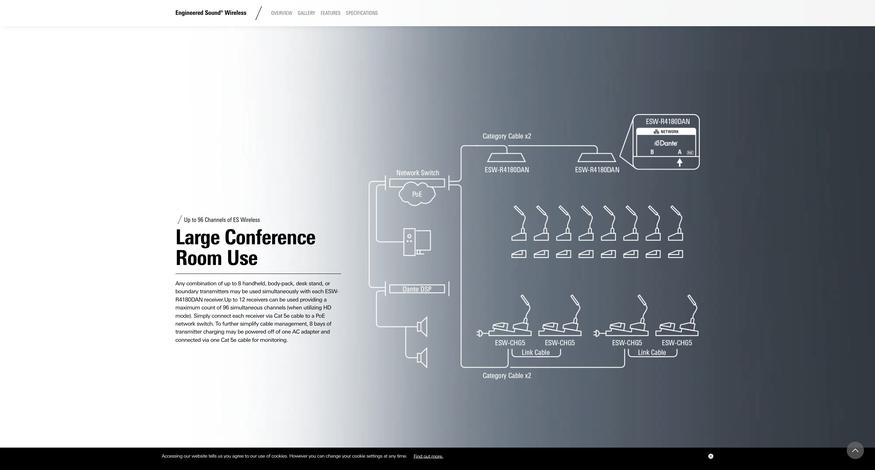 Task type: describe. For each thing, give the bounding box(es) containing it.
8 inside any combination of up to 8 handheld, body-pack, desk stand, or boundary transmitters may be used simultaneously with each esw- r4180dan receiver.
[[238, 281, 241, 287]]

settings
[[367, 454, 383, 459]]

to
[[216, 321, 221, 327]]

simplify
[[240, 321, 259, 327]]

receivers
[[247, 297, 268, 303]]

0 horizontal spatial one
[[211, 337, 220, 344]]

1 horizontal spatial one
[[282, 329, 291, 336]]

bays
[[314, 321, 325, 327]]

use
[[227, 246, 258, 271]]

cross image
[[709, 456, 712, 458]]

mode).
[[175, 313, 192, 319]]

0 vertical spatial cable
[[291, 313, 304, 319]]

connect
[[212, 313, 231, 319]]

large conference room use
[[175, 225, 316, 271]]

to right agree
[[245, 454, 249, 459]]

2 vertical spatial be
[[238, 329, 244, 336]]

receiver.
[[204, 297, 224, 303]]

time.
[[397, 454, 407, 459]]

each inside up to 12 receivers can be used providing a maximum count of 96 simultaneous channels (when utilizing hd mode). simply connect each receiver via cat 5e cable to a poe network switch. to further simplify cable management, 8 bays of transmitter charging may be powered off of one ac adapter and connected via one cat 5e cable for monitoring.
[[233, 313, 244, 319]]

channels
[[205, 216, 226, 224]]

however
[[289, 454, 308, 459]]

providing
[[300, 297, 322, 303]]

any
[[389, 454, 396, 459]]

up to 12 receivers can be used providing a maximum count of 96 simultaneous channels (when utilizing hd mode). simply connect each receiver via cat 5e cable to a poe network switch. to further simplify cable management, 8 bays of transmitter charging may be powered off of one ac adapter and connected via one cat 5e cable for monitoring.
[[175, 297, 332, 344]]

powered
[[245, 329, 266, 336]]

out
[[424, 454, 430, 459]]

simultaneous
[[230, 305, 263, 311]]

use
[[258, 454, 265, 459]]

es
[[233, 216, 239, 224]]

body-
[[268, 281, 282, 287]]

find out more. link
[[409, 451, 449, 462]]

arrow up image
[[853, 448, 859, 454]]

connected
[[175, 337, 201, 344]]

at
[[384, 454, 388, 459]]

specifications
[[346, 10, 378, 16]]

0 horizontal spatial via
[[202, 337, 209, 344]]

count
[[202, 305, 215, 311]]

tells
[[209, 454, 217, 459]]

switch.
[[197, 321, 214, 327]]

combination
[[186, 281, 217, 287]]

2 you from the left
[[309, 454, 316, 459]]

used inside any combination of up to 8 handheld, body-pack, desk stand, or boundary transmitters may be used simultaneously with each esw- r4180dan receiver.
[[249, 289, 261, 295]]

1 our from the left
[[184, 454, 190, 459]]

0 horizontal spatial 5e
[[231, 337, 236, 344]]

any
[[175, 281, 185, 287]]

0 horizontal spatial cable
[[238, 337, 251, 344]]

stand,
[[309, 281, 324, 287]]

1 vertical spatial wireless
[[241, 216, 260, 224]]

channels
[[264, 305, 286, 311]]

find
[[414, 454, 423, 459]]

find out more.
[[414, 454, 443, 459]]

engineered
[[175, 9, 203, 17]]

each inside any combination of up to 8 handheld, body-pack, desk stand, or boundary transmitters may be used simultaneously with each esw- r4180dan receiver.
[[312, 289, 324, 295]]

with
[[300, 289, 311, 295]]

esw-
[[325, 289, 339, 295]]

charging
[[203, 329, 224, 336]]

1 vertical spatial cable
[[260, 321, 273, 327]]

accessing
[[162, 454, 183, 459]]

of inside any combination of up to 8 handheld, body-pack, desk stand, or boundary transmitters may be used simultaneously with each esw- r4180dan receiver.
[[218, 281, 223, 287]]

any combination of up to 8 handheld, body-pack, desk stand, or boundary transmitters may be used simultaneously with each esw- r4180dan receiver.
[[175, 281, 339, 303]]

features
[[321, 10, 341, 16]]

network
[[175, 321, 195, 327]]

us
[[218, 454, 223, 459]]

up
[[224, 281, 230, 287]]

8 inside up to 12 receivers can be used providing a maximum count of 96 simultaneous channels (when utilizing hd mode). simply connect each receiver via cat 5e cable to a poe network switch. to further simplify cable management, 8 bays of transmitter charging may be powered off of one ac adapter and connected via one cat 5e cable for monitoring.
[[310, 321, 313, 327]]

may inside any combination of up to 8 handheld, body-pack, desk stand, or boundary transmitters may be used simultaneously with each esw- r4180dan receiver.
[[230, 289, 241, 295]]

1 horizontal spatial can
[[317, 454, 325, 459]]

of left es
[[227, 216, 232, 224]]

further
[[222, 321, 239, 327]]

simply
[[194, 313, 210, 319]]

for
[[252, 337, 259, 344]]



Task type: locate. For each thing, give the bounding box(es) containing it.
divider line image
[[252, 6, 266, 20]]

to up large
[[192, 216, 196, 224]]

a left poe
[[312, 313, 314, 319]]

change
[[326, 454, 341, 459]]

gallery
[[298, 10, 315, 16]]

be down simultaneously
[[280, 297, 286, 303]]

management,
[[274, 321, 308, 327]]

0 vertical spatial a
[[324, 297, 327, 303]]

may
[[230, 289, 241, 295], [226, 329, 236, 336]]

1 horizontal spatial 8
[[310, 321, 313, 327]]

each
[[312, 289, 324, 295], [233, 313, 244, 319]]

of right use
[[266, 454, 270, 459]]

0 horizontal spatial cat
[[221, 337, 229, 344]]

1 horizontal spatial cable
[[260, 321, 273, 327]]

8 right up
[[238, 281, 241, 287]]

room
[[175, 246, 222, 271]]

cookie
[[352, 454, 366, 459]]

0 horizontal spatial each
[[233, 313, 244, 319]]

a
[[324, 297, 327, 303], [312, 313, 314, 319]]

used
[[249, 289, 261, 295], [287, 297, 299, 303]]

r4180dan
[[175, 297, 203, 303]]

transmitter
[[175, 329, 202, 336]]

0 vertical spatial 5e
[[284, 313, 290, 319]]

8
[[238, 281, 241, 287], [310, 321, 313, 327]]

0 vertical spatial may
[[230, 289, 241, 295]]

1 horizontal spatial 5e
[[284, 313, 290, 319]]

2 vertical spatial cable
[[238, 337, 251, 344]]

used down "handheld,"
[[249, 289, 261, 295]]

2 our from the left
[[250, 454, 257, 459]]

0 horizontal spatial 96
[[198, 216, 203, 224]]

cookies.
[[272, 454, 288, 459]]

1 horizontal spatial our
[[250, 454, 257, 459]]

up to 96 channels of es wireless
[[184, 216, 260, 224]]

of right off
[[276, 329, 281, 336]]

0 vertical spatial via
[[266, 313, 273, 319]]

1 vertical spatial can
[[317, 454, 325, 459]]

96
[[198, 216, 203, 224], [223, 305, 229, 311]]

cable up off
[[260, 321, 273, 327]]

1 vertical spatial cat
[[221, 337, 229, 344]]

via down 'charging'
[[202, 337, 209, 344]]

1 vertical spatial may
[[226, 329, 236, 336]]

0 horizontal spatial up
[[184, 216, 191, 224]]

one
[[282, 329, 291, 336], [211, 337, 220, 344]]

can
[[269, 297, 278, 303], [317, 454, 325, 459]]

0 horizontal spatial you
[[224, 454, 231, 459]]

0 vertical spatial wireless
[[225, 9, 247, 17]]

5e
[[284, 313, 290, 319], [231, 337, 236, 344]]

1 vertical spatial up
[[224, 297, 231, 303]]

each down stand,
[[312, 289, 324, 295]]

0 horizontal spatial can
[[269, 297, 278, 303]]

boundary
[[175, 289, 198, 295]]

used inside up to 12 receivers can be used providing a maximum count of 96 simultaneous channels (when utilizing hd mode). simply connect each receiver via cat 5e cable to a poe network switch. to further simplify cable management, 8 bays of transmitter charging may be powered off of one ac adapter and connected via one cat 5e cable for monitoring.
[[287, 297, 299, 303]]

website
[[192, 454, 207, 459]]

1 vertical spatial one
[[211, 337, 220, 344]]

via down channels
[[266, 313, 273, 319]]

1 vertical spatial used
[[287, 297, 299, 303]]

utilizing
[[304, 305, 322, 311]]

cable left 'for'
[[238, 337, 251, 344]]

0 vertical spatial can
[[269, 297, 278, 303]]

be inside any combination of up to 8 handheld, body-pack, desk stand, or boundary transmitters may be used simultaneously with each esw- r4180dan receiver.
[[242, 289, 248, 295]]

cat down 'charging'
[[221, 337, 229, 344]]

5e down further on the bottom of page
[[231, 337, 236, 344]]

desk
[[296, 281, 307, 287]]

1 horizontal spatial via
[[266, 313, 273, 319]]

cable down the (when
[[291, 313, 304, 319]]

handheld,
[[243, 281, 267, 287]]

conference
[[225, 225, 316, 250]]

of
[[227, 216, 232, 224], [218, 281, 223, 287], [217, 305, 222, 311], [327, 321, 332, 327], [276, 329, 281, 336], [266, 454, 270, 459]]

to inside any combination of up to 8 handheld, body-pack, desk stand, or boundary transmitters may be used simultaneously with each esw- r4180dan receiver.
[[232, 281, 237, 287]]

1 horizontal spatial you
[[309, 454, 316, 459]]

1 vertical spatial a
[[312, 313, 314, 319]]

2 horizontal spatial cable
[[291, 313, 304, 319]]

our
[[184, 454, 190, 459], [250, 454, 257, 459]]

transmitters
[[200, 289, 229, 295]]

1 horizontal spatial each
[[312, 289, 324, 295]]

you right however
[[309, 454, 316, 459]]

our left use
[[250, 454, 257, 459]]

1 vertical spatial 8
[[310, 321, 313, 327]]

can up channels
[[269, 297, 278, 303]]

1 vertical spatial 5e
[[231, 337, 236, 344]]

maximum
[[175, 305, 200, 311]]

0 vertical spatial cat
[[274, 313, 282, 319]]

can left change
[[317, 454, 325, 459]]

sound®
[[205, 9, 223, 17]]

you
[[224, 454, 231, 459], [309, 454, 316, 459]]

be up the '12'
[[242, 289, 248, 295]]

each up further on the bottom of page
[[233, 313, 244, 319]]

0 vertical spatial up
[[184, 216, 191, 224]]

up for 96
[[184, 216, 191, 224]]

or
[[325, 281, 330, 287]]

96 inside up to 12 receivers can be used providing a maximum count of 96 simultaneous channels (when utilizing hd mode). simply connect each receiver via cat 5e cable to a poe network switch. to further simplify cable management, 8 bays of transmitter charging may be powered off of one ac adapter and connected via one cat 5e cable for monitoring.
[[223, 305, 229, 311]]

1 horizontal spatial used
[[287, 297, 299, 303]]

hd
[[323, 305, 331, 311]]

via
[[266, 313, 273, 319], [202, 337, 209, 344]]

monitoring.
[[260, 337, 288, 344]]

0 horizontal spatial a
[[312, 313, 314, 319]]

adapter
[[301, 329, 320, 336]]

your
[[342, 454, 351, 459]]

up inside up to 12 receivers can be used providing a maximum count of 96 simultaneous channels (when utilizing hd mode). simply connect each receiver via cat 5e cable to a poe network switch. to further simplify cable management, 8 bays of transmitter charging may be powered off of one ac adapter and connected via one cat 5e cable for monitoring.
[[224, 297, 231, 303]]

poe
[[316, 313, 325, 319]]

a up hd
[[324, 297, 327, 303]]

1 horizontal spatial a
[[324, 297, 327, 303]]

may up the '12'
[[230, 289, 241, 295]]

0 vertical spatial used
[[249, 289, 261, 295]]

you right the us
[[224, 454, 231, 459]]

to right up
[[232, 281, 237, 287]]

may down further on the bottom of page
[[226, 329, 236, 336]]

5e up management,
[[284, 313, 290, 319]]

1 horizontal spatial up
[[224, 297, 231, 303]]

one down 'charging'
[[211, 337, 220, 344]]

1 horizontal spatial cat
[[274, 313, 282, 319]]

be down simplify
[[238, 329, 244, 336]]

pack,
[[282, 281, 295, 287]]

0 vertical spatial 96
[[198, 216, 203, 224]]

1 vertical spatial via
[[202, 337, 209, 344]]

to down the utilizing
[[305, 313, 310, 319]]

8 up adapter
[[310, 321, 313, 327]]

simultaneously
[[262, 289, 299, 295]]

accessing our website tells us you agree to our use of cookies. however you can change your cookie settings at any time.
[[162, 454, 409, 459]]

0 horizontal spatial 8
[[238, 281, 241, 287]]

overview
[[271, 10, 292, 16]]

96 up connect
[[223, 305, 229, 311]]

of up connect
[[217, 305, 222, 311]]

0 horizontal spatial our
[[184, 454, 190, 459]]

of up and
[[327, 321, 332, 327]]

can inside up to 12 receivers can be used providing a maximum count of 96 simultaneous channels (when utilizing hd mode). simply connect each receiver via cat 5e cable to a poe network switch. to further simplify cable management, 8 bays of transmitter charging may be powered off of one ac adapter and connected via one cat 5e cable for monitoring.
[[269, 297, 278, 303]]

up up large
[[184, 216, 191, 224]]

cable
[[291, 313, 304, 319], [260, 321, 273, 327], [238, 337, 251, 344]]

0 vertical spatial be
[[242, 289, 248, 295]]

to
[[192, 216, 196, 224], [232, 281, 237, 287], [233, 297, 238, 303], [305, 313, 310, 319], [245, 454, 249, 459]]

cat
[[274, 313, 282, 319], [221, 337, 229, 344]]

0 vertical spatial one
[[282, 329, 291, 336]]

96 left channels
[[198, 216, 203, 224]]

and
[[321, 329, 330, 336]]

more.
[[432, 454, 443, 459]]

12
[[239, 297, 245, 303]]

wireless right es
[[241, 216, 260, 224]]

1 vertical spatial 96
[[223, 305, 229, 311]]

0 horizontal spatial used
[[249, 289, 261, 295]]

to left the '12'
[[233, 297, 238, 303]]

may inside up to 12 receivers can be used providing a maximum count of 96 simultaneous channels (when utilizing hd mode). simply connect each receiver via cat 5e cable to a poe network switch. to further simplify cable management, 8 bays of transmitter charging may be powered off of one ac adapter and connected via one cat 5e cable for monitoring.
[[226, 329, 236, 336]]

large
[[175, 225, 220, 250]]

wireless
[[225, 9, 247, 17], [241, 216, 260, 224]]

0 vertical spatial 8
[[238, 281, 241, 287]]

agree
[[232, 454, 244, 459]]

1 horizontal spatial 96
[[223, 305, 229, 311]]

receiver
[[246, 313, 265, 319]]

(when
[[287, 305, 302, 311]]

up
[[184, 216, 191, 224], [224, 297, 231, 303]]

one down management,
[[282, 329, 291, 336]]

be
[[242, 289, 248, 295], [280, 297, 286, 303], [238, 329, 244, 336]]

up left the '12'
[[224, 297, 231, 303]]

1 vertical spatial be
[[280, 297, 286, 303]]

off
[[268, 329, 274, 336]]

1 you from the left
[[224, 454, 231, 459]]

1 vertical spatial each
[[233, 313, 244, 319]]

wireless right sound®
[[225, 9, 247, 17]]

cat down channels
[[274, 313, 282, 319]]

up for 12
[[224, 297, 231, 303]]

used up the (when
[[287, 297, 299, 303]]

0 vertical spatial each
[[312, 289, 324, 295]]

of left up
[[218, 281, 223, 287]]

ac
[[292, 329, 300, 336]]

engineered sound® wireless
[[175, 9, 247, 17]]

our left "website"
[[184, 454, 190, 459]]



Task type: vqa. For each thing, say whether or not it's contained in the screenshot.
the bottom a
yes



